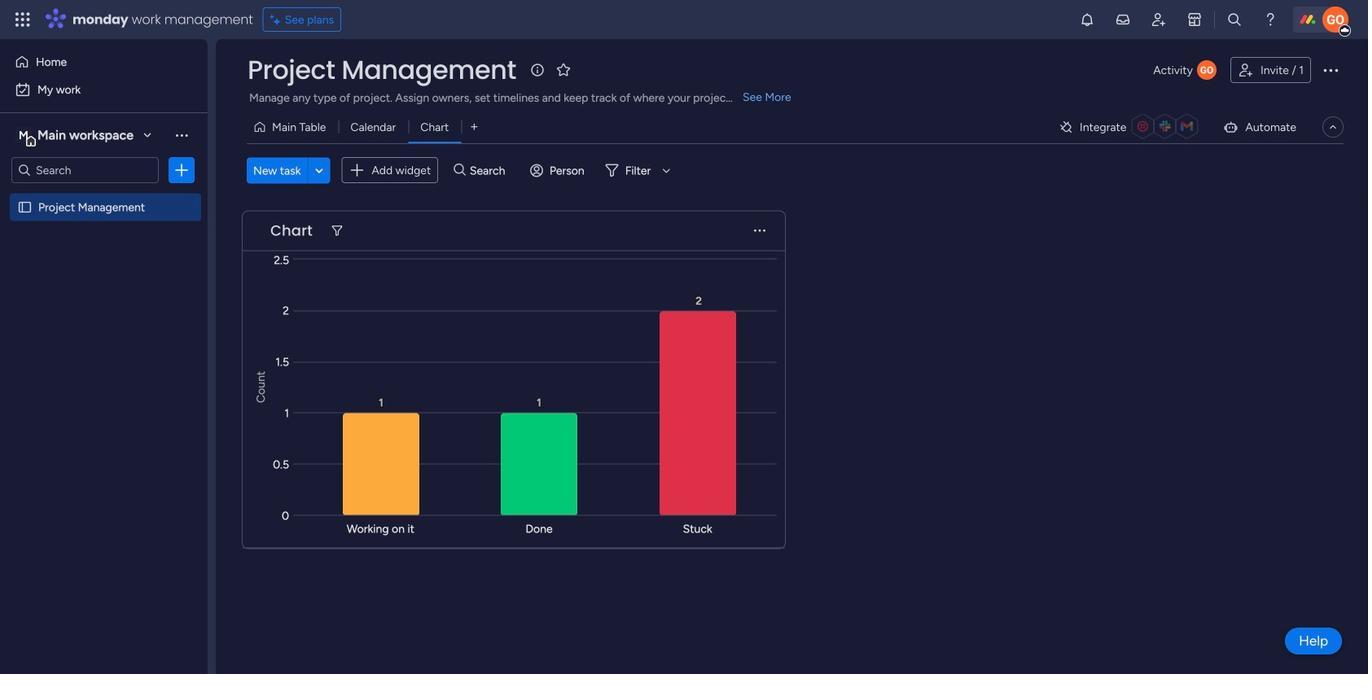 Task type: locate. For each thing, give the bounding box(es) containing it.
board activity image
[[1197, 60, 1217, 80]]

Search in workspace field
[[34, 161, 136, 180]]

monday marketplace image
[[1187, 11, 1203, 28]]

select product image
[[15, 11, 31, 28]]

options image
[[1321, 60, 1341, 80], [174, 162, 190, 178]]

workspace image
[[15, 126, 32, 144]]

add view image
[[471, 121, 478, 133]]

angle down image
[[315, 164, 323, 177]]

2 vertical spatial option
[[0, 193, 208, 196]]

1 horizontal spatial options image
[[1321, 60, 1341, 80]]

workspace options image
[[174, 127, 190, 143]]

gary orlando image
[[1323, 7, 1349, 33]]

None field
[[244, 53, 520, 87], [266, 220, 317, 242], [244, 53, 520, 87], [266, 220, 317, 242]]

add to favorites image
[[555, 61, 572, 78]]

1 vertical spatial options image
[[174, 162, 190, 178]]

invite members image
[[1151, 11, 1167, 28]]

options image down workspace options icon
[[174, 162, 190, 178]]

option
[[10, 49, 198, 75], [10, 77, 198, 103], [0, 193, 208, 196]]

help image
[[1263, 11, 1279, 28]]

show board description image
[[528, 62, 547, 78]]

0 vertical spatial options image
[[1321, 60, 1341, 80]]

0 horizontal spatial options image
[[174, 162, 190, 178]]

collapse board header image
[[1327, 121, 1340, 134]]

options image down gary orlando icon
[[1321, 60, 1341, 80]]

list box
[[0, 190, 208, 441]]



Task type: describe. For each thing, give the bounding box(es) containing it.
public board image
[[17, 200, 33, 215]]

Search field
[[466, 159, 515, 182]]

update feed image
[[1115, 11, 1131, 28]]

search everything image
[[1227, 11, 1243, 28]]

workspace selection element
[[15, 125, 136, 147]]

v2 search image
[[454, 161, 466, 180]]

1 vertical spatial option
[[10, 77, 198, 103]]

0 vertical spatial option
[[10, 49, 198, 75]]

see plans image
[[270, 10, 285, 29]]

notifications image
[[1079, 11, 1096, 28]]

arrow down image
[[657, 161, 676, 180]]

more dots image
[[754, 225, 766, 237]]



Task type: vqa. For each thing, say whether or not it's contained in the screenshot.
Public board Image
yes



